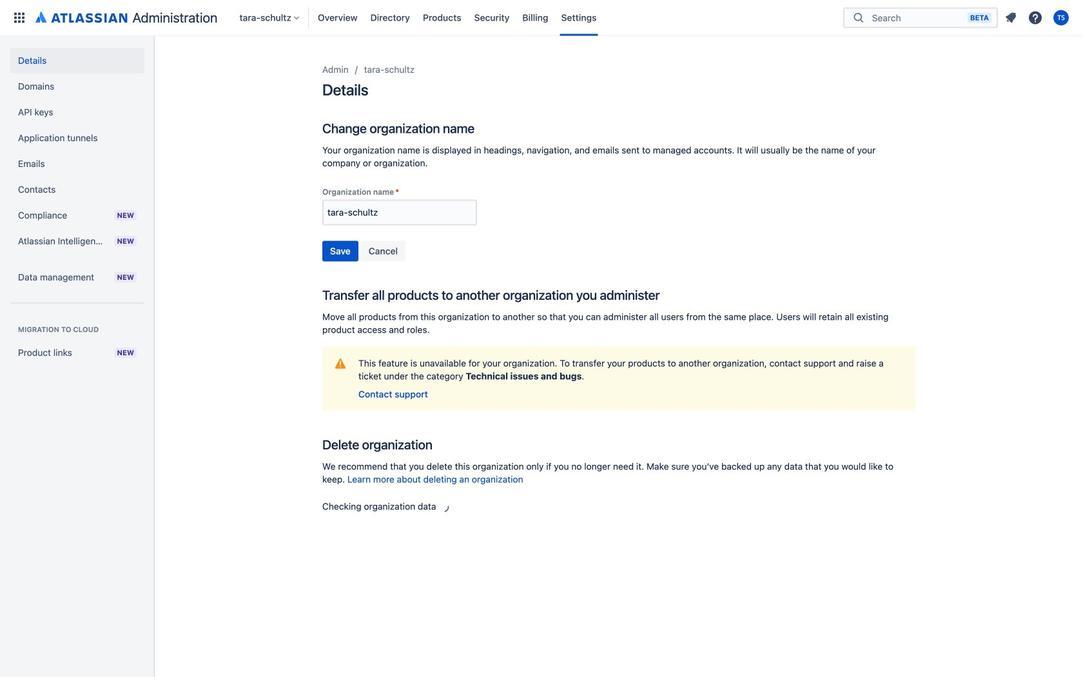 Task type: locate. For each thing, give the bounding box(es) containing it.
None field
[[324, 201, 476, 224]]

atlassian image
[[35, 9, 127, 25], [35, 9, 127, 25]]

toggle navigation image
[[142, 52, 170, 77]]

help icon image
[[1028, 10, 1044, 25]]

global navigation element
[[8, 0, 844, 36]]

account image
[[1054, 10, 1070, 25]]

banner
[[0, 0, 1084, 36]]



Task type: vqa. For each thing, say whether or not it's contained in the screenshot.
next related to Next bill date
no



Task type: describe. For each thing, give the bounding box(es) containing it.
appswitcher icon image
[[12, 10, 27, 25]]

Search field
[[869, 6, 968, 29]]

search icon image
[[852, 11, 867, 24]]



